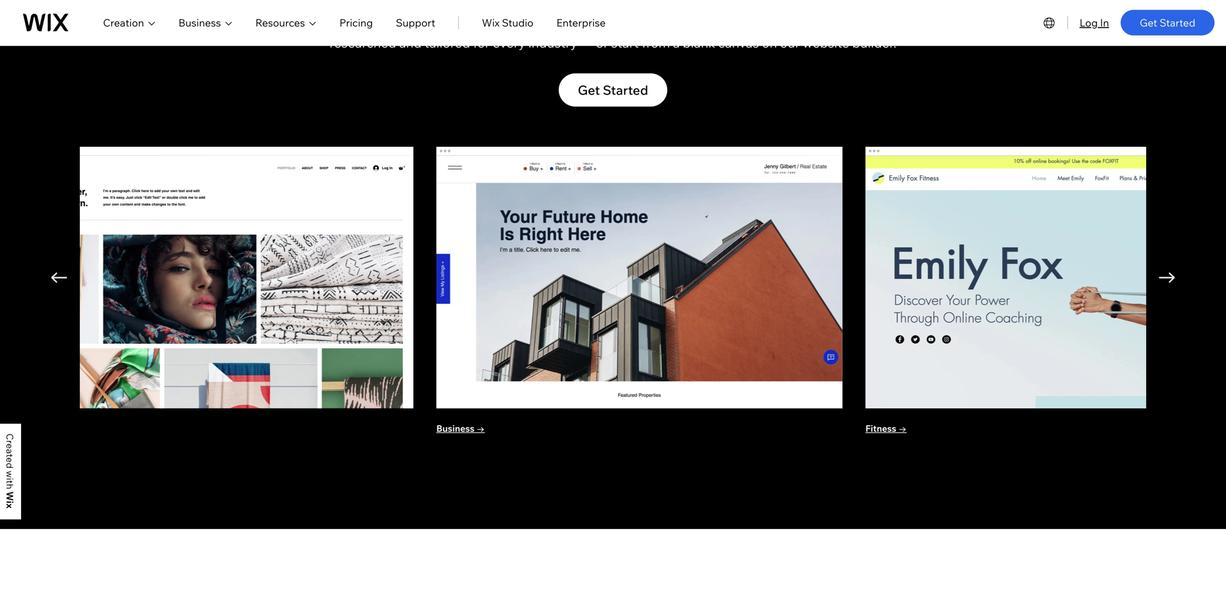 Task type: describe. For each thing, give the bounding box(es) containing it.
1 horizontal spatial started
[[1160, 16, 1196, 29]]

1 horizontal spatial get started link
[[1121, 10, 1215, 35]]

previous item image
[[51, 273, 67, 283]]

enterprise link
[[557, 15, 606, 30]]

log
[[1080, 16, 1098, 29]]

created with wix image
[[6, 434, 13, 509]]

0 vertical spatial on
[[432, 16, 447, 32]]

researched
[[330, 35, 396, 51]]

website for textile designer. image
[[175, 147, 581, 409]]

wix
[[482, 16, 500, 29]]

industry
[[528, 35, 578, 51]]

resources
[[256, 16, 305, 29]]

1 horizontal spatial a
[[673, 35, 680, 51]]

language selector, english selected image
[[1042, 15, 1058, 30]]

website homepage for fitness company image
[[1033, 147, 1227, 409]]

2 the from the left
[[222, 150, 235, 160]]

enterprise
[[557, 16, 606, 29]]

free,
[[590, 16, 617, 32]]

every
[[493, 35, 526, 51]]

business button
[[179, 15, 233, 30]]

canvas
[[718, 35, 759, 51]]

900+
[[555, 16, 587, 32]]

0 horizontal spatial started
[[603, 82, 648, 98]]

customizable
[[620, 16, 699, 32]]

support
[[396, 16, 435, 29]]

wix studio
[[482, 16, 534, 29]]

blank
[[683, 35, 715, 51]]

for
[[473, 35, 490, 51]]

wix studio link
[[482, 15, 534, 30]]

studio
[[502, 16, 534, 29]]

builder.
[[853, 35, 897, 51]]

through
[[190, 150, 220, 160]]

pricing link
[[340, 15, 373, 30]]

website homepage for an architect company. image
[[604, 147, 1010, 409]]



Task type: locate. For each thing, give the bounding box(es) containing it.
navigate
[[153, 150, 187, 160]]

from
[[642, 35, 670, 51]]

get started
[[1140, 16, 1196, 29], [578, 82, 648, 98]]

get inside get a headstart on your journey with 900+ free, customizable researched and tailored for every industry — or start from a blank canvas on our website builder.
[[337, 16, 359, 32]]

business
[[179, 16, 221, 29]]

1 horizontal spatial get
[[578, 82, 600, 98]]

—
[[580, 35, 593, 51]]

homepage of website for intimates brand. image
[[0, 147, 152, 409]]

log in link
[[1080, 15, 1110, 30]]

a up researched
[[361, 16, 368, 32]]

on
[[432, 16, 447, 32], [762, 35, 777, 51]]

your
[[450, 16, 476, 32]]

1 the from the left
[[60, 150, 72, 160]]

website
[[803, 35, 850, 51]]

1 horizontal spatial the
[[222, 150, 235, 160]]

get started link down the or at the left of the page
[[559, 73, 668, 107]]

on left our
[[762, 35, 777, 51]]

in
[[1100, 16, 1110, 29]]

1 horizontal spatial on
[[762, 35, 777, 51]]

1 vertical spatial a
[[673, 35, 680, 51]]

get up researched
[[337, 16, 359, 32]]

get started down the or at the left of the page
[[578, 82, 648, 98]]

get started link right in
[[1121, 10, 1215, 35]]

the left gallery.
[[222, 150, 235, 160]]

0 horizontal spatial get started
[[578, 82, 648, 98]]

keyboard
[[75, 150, 112, 160]]

journey
[[479, 16, 524, 32]]

tailored
[[425, 35, 470, 51]]

1 vertical spatial on
[[762, 35, 777, 51]]

0 vertical spatial get started link
[[1121, 10, 1215, 35]]

0 horizontal spatial a
[[361, 16, 368, 32]]

0 horizontal spatial get
[[337, 16, 359, 32]]

0 horizontal spatial on
[[432, 16, 447, 32]]

get started link
[[1121, 10, 1215, 35], [559, 73, 668, 107]]

log in
[[1080, 16, 1110, 29]]

with
[[527, 16, 552, 32]]

0 horizontal spatial the
[[60, 150, 72, 160]]

the
[[60, 150, 72, 160], [222, 150, 235, 160]]

on up tailored
[[432, 16, 447, 32]]

headstart
[[371, 16, 429, 32]]

resources button
[[256, 15, 317, 30]]

next item image
[[1159, 273, 1175, 283]]

0 vertical spatial started
[[1160, 16, 1196, 29]]

creation
[[103, 16, 144, 29]]

get down —
[[578, 82, 600, 98]]

1 vertical spatial started
[[603, 82, 648, 98]]

pricing
[[340, 16, 373, 29]]

support link
[[396, 15, 435, 30]]

our
[[780, 35, 800, 51]]

use
[[42, 150, 57, 160]]

get right in
[[1140, 16, 1158, 29]]

and
[[399, 35, 422, 51]]

get started right in
[[1140, 16, 1196, 29]]

started
[[1160, 16, 1196, 29], [603, 82, 648, 98]]

0 vertical spatial get started
[[1140, 16, 1196, 29]]

get a headstart on your journey with 900+ free, customizable researched and tailored for every industry — or start from a blank canvas on our website builder.
[[330, 16, 897, 51]]

gallery.
[[237, 150, 266, 160]]

or
[[596, 35, 609, 51]]

start
[[611, 35, 639, 51]]

1 vertical spatial get started link
[[559, 73, 668, 107]]

1 vertical spatial get started
[[578, 82, 648, 98]]

0 vertical spatial a
[[361, 16, 368, 32]]

to
[[143, 150, 151, 160]]

use the keyboard arrows to navigate through the gallery.
[[42, 150, 266, 160]]

arrows
[[114, 150, 141, 160]]

a
[[361, 16, 368, 32], [673, 35, 680, 51]]

a right from
[[673, 35, 680, 51]]

0 horizontal spatial get started link
[[559, 73, 668, 107]]

2 horizontal spatial get
[[1140, 16, 1158, 29]]

get
[[337, 16, 359, 32], [1140, 16, 1158, 29], [578, 82, 600, 98]]

creation button
[[103, 15, 156, 30]]

the right use
[[60, 150, 72, 160]]

1 horizontal spatial get started
[[1140, 16, 1196, 29]]



Task type: vqa. For each thing, say whether or not it's contained in the screenshot.
website homepage for an architect company. Image
yes



